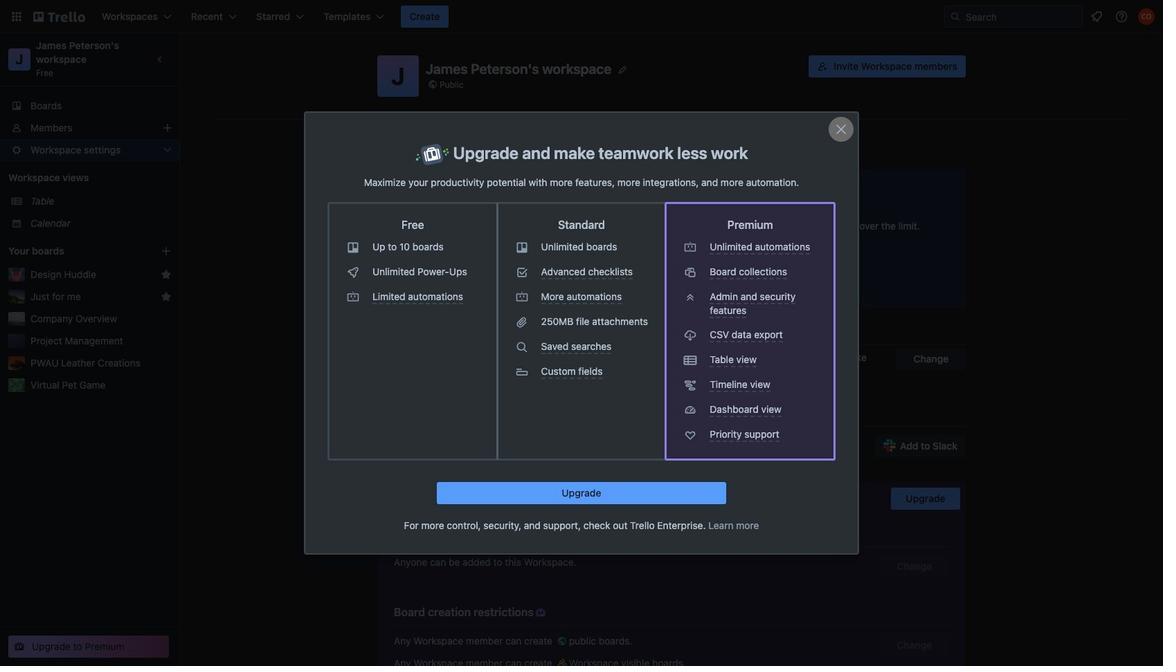 Task type: locate. For each thing, give the bounding box(es) containing it.
0 vertical spatial starred icon image
[[161, 269, 172, 280]]

Search field
[[961, 7, 1082, 26]]

1 vertical spatial starred icon image
[[161, 292, 172, 303]]

your boards with 6 items element
[[8, 243, 140, 260]]

2 starred icon image from the top
[[161, 292, 172, 303]]

sm image
[[584, 528, 598, 541], [555, 635, 569, 649], [555, 657, 569, 667]]

starred icon image
[[161, 269, 172, 280], [161, 292, 172, 303]]

christina overa (christinaovera) image
[[1138, 8, 1155, 25]]

0 notifications image
[[1088, 8, 1105, 25]]

open information menu image
[[1115, 10, 1129, 24]]

1 vertical spatial sm image
[[555, 635, 569, 649]]

2 vertical spatial sm image
[[555, 657, 569, 667]]

primary element
[[0, 0, 1163, 33]]

sm image
[[534, 607, 548, 620]]

briefcase image
[[415, 144, 450, 166]]



Task type: describe. For each thing, give the bounding box(es) containing it.
workspace navigation collapse icon image
[[151, 50, 170, 69]]

close image
[[833, 121, 850, 138]]

search image
[[950, 11, 961, 22]]

add board image
[[161, 246, 172, 257]]

0 vertical spatial sm image
[[584, 528, 598, 541]]

1 starred icon image from the top
[[161, 269, 172, 280]]



Task type: vqa. For each thing, say whether or not it's contained in the screenshot.
Terry Turtle (terryturtle) image to the left
no



